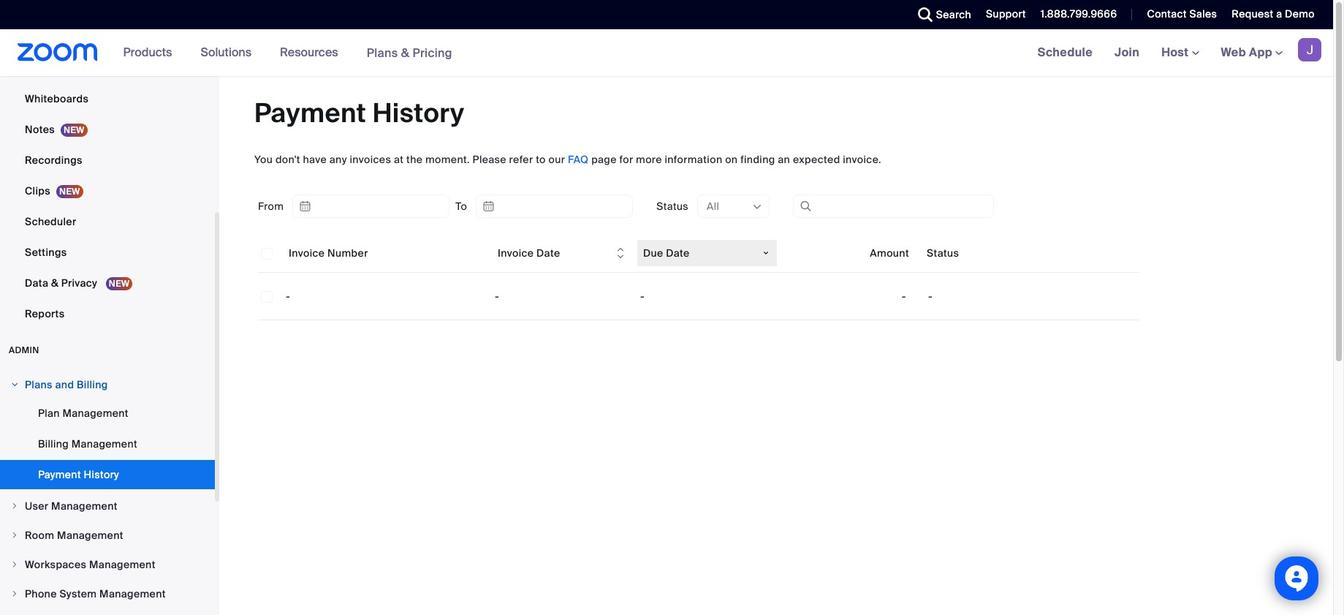 Task type: locate. For each thing, give the bounding box(es) containing it.
room management menu item
[[0, 521, 215, 549]]

right image for phone
[[10, 589, 19, 598]]

refer
[[509, 153, 533, 166]]

plans for plans & pricing
[[367, 45, 398, 60]]

for
[[620, 153, 634, 166]]

scheduler link
[[0, 207, 215, 236]]

1 vertical spatial right image
[[10, 560, 19, 569]]

right image for workspaces management
[[10, 560, 19, 569]]

1 vertical spatial payment history
[[38, 468, 119, 481]]

plans and billing menu
[[0, 399, 215, 491]]

user
[[25, 500, 49, 513]]

date down invoice date range to date text field
[[537, 246, 561, 259]]

1 vertical spatial history
[[84, 468, 119, 481]]

1 - from the left
[[286, 289, 290, 302]]

1 right image from the top
[[10, 380, 19, 389]]

solutions
[[201, 45, 252, 60]]

5 - from the left
[[929, 289, 933, 302]]

right image for plans
[[10, 380, 19, 389]]

1 invoice from the left
[[289, 246, 325, 259]]

management for room management
[[57, 529, 123, 542]]

phone
[[25, 587, 57, 600]]

personal devices
[[25, 61, 112, 75]]

right image left phone
[[10, 589, 19, 598]]

0 horizontal spatial payment
[[38, 468, 81, 481]]

3 right image from the top
[[10, 589, 19, 598]]

faq
[[568, 153, 589, 166]]

to
[[456, 199, 468, 213]]

0 horizontal spatial date
[[537, 246, 561, 259]]

notes link
[[0, 115, 215, 144]]

plans inside product information navigation
[[367, 45, 398, 60]]

0 vertical spatial status
[[657, 199, 689, 213]]

management down room management menu item
[[89, 558, 156, 571]]

management up the room management
[[51, 500, 118, 513]]

at
[[394, 153, 404, 166]]

date
[[537, 246, 561, 259], [666, 246, 690, 259]]

contact sales link
[[1137, 0, 1222, 29], [1148, 7, 1218, 20]]

1 horizontal spatial billing
[[77, 378, 108, 391]]

plans inside menu item
[[25, 378, 53, 391]]

status right amount
[[927, 246, 960, 259]]

web app button
[[1222, 45, 1284, 60]]

0 horizontal spatial payment history
[[38, 468, 119, 481]]

invoice for invoice date
[[498, 246, 534, 259]]

clips link
[[0, 176, 215, 206]]

admin menu menu
[[0, 371, 215, 615]]

right image inside room management menu item
[[10, 531, 19, 540]]

invoice.
[[843, 153, 882, 166]]

right image inside workspaces management menu item
[[10, 560, 19, 569]]

room management
[[25, 529, 123, 542]]

payment history
[[255, 97, 465, 130], [38, 468, 119, 481]]

whiteboards
[[25, 92, 89, 105]]

pricing
[[413, 45, 453, 60]]

schedule
[[1038, 45, 1093, 60]]

from
[[258, 199, 284, 213]]

meetings navigation
[[1027, 29, 1334, 77]]

1 vertical spatial status
[[927, 246, 960, 259]]

the
[[407, 153, 423, 166]]

privacy
[[61, 276, 97, 290]]

moment.
[[426, 153, 470, 166]]

payment history inside payment history link
[[38, 468, 119, 481]]

status
[[657, 199, 689, 213], [927, 246, 960, 259]]

right image
[[10, 380, 19, 389], [10, 502, 19, 510], [10, 589, 19, 598]]

1 vertical spatial &
[[51, 276, 59, 290]]

you don't have any invoices at the moment. please refer to our faq page for more information on finding an expected invoice.
[[255, 153, 882, 166]]

right image inside phone system management menu item
[[10, 589, 19, 598]]

invoice left number
[[289, 246, 325, 259]]

2 invoice from the left
[[498, 246, 534, 259]]

history
[[373, 97, 465, 130], [84, 468, 119, 481]]

2 - cell from the left
[[635, 281, 780, 311]]

profile picture image
[[1299, 38, 1322, 61]]

Invoice Date Range To Date text field
[[476, 194, 634, 218]]

1 horizontal spatial date
[[666, 246, 690, 259]]

0 vertical spatial right image
[[10, 531, 19, 540]]

show options image
[[752, 201, 764, 213]]

right image left workspaces
[[10, 560, 19, 569]]

- cell down invoice date
[[489, 281, 635, 311]]

management up workspaces management
[[57, 529, 123, 542]]

payment up user management
[[38, 468, 81, 481]]

management for plan management
[[63, 407, 129, 420]]

history up the at the left
[[373, 97, 465, 130]]

management up payment history link on the bottom
[[71, 437, 137, 451]]

payment inside payment history link
[[38, 468, 81, 481]]

0 horizontal spatial plans
[[25, 378, 53, 391]]

right image inside plans and billing menu item
[[10, 380, 19, 389]]

1 date from the left
[[537, 246, 561, 259]]

2 right image from the top
[[10, 560, 19, 569]]

admin
[[9, 344, 39, 356]]

0 vertical spatial payment history
[[255, 97, 465, 130]]

management for user management
[[51, 500, 118, 513]]

1.888.799.9666
[[1041, 7, 1118, 20]]

& left pricing
[[401, 45, 410, 60]]

contact
[[1148, 7, 1188, 20]]

1 horizontal spatial invoice
[[498, 246, 534, 259]]

plans
[[367, 45, 398, 60], [25, 378, 53, 391]]

Search by Invoice Number text field
[[794, 194, 995, 218]]

-
[[286, 289, 290, 302], [495, 289, 500, 302], [641, 289, 645, 302], [902, 289, 907, 302], [929, 289, 933, 302]]

join link
[[1104, 29, 1151, 76]]

plans left pricing
[[367, 45, 398, 60]]

plans left and at the bottom left of the page
[[25, 378, 53, 391]]

&
[[401, 45, 410, 60], [51, 276, 59, 290]]

1 horizontal spatial payment
[[255, 97, 367, 130]]

right image left user
[[10, 502, 19, 510]]

1 vertical spatial right image
[[10, 502, 19, 510]]

demo
[[1286, 7, 1316, 20]]

- cell down due date element
[[635, 281, 780, 311]]

invoice down invoice date range to date text field
[[498, 246, 534, 259]]

1 horizontal spatial &
[[401, 45, 410, 60]]

billing right and at the bottom left of the page
[[77, 378, 108, 391]]

phone system management menu item
[[0, 580, 215, 608]]

plan management link
[[0, 399, 215, 428]]

scheduler
[[25, 215, 76, 228]]

faq link
[[568, 153, 589, 166]]

you
[[255, 153, 273, 166]]

1 vertical spatial billing
[[38, 437, 69, 451]]

0 horizontal spatial billing
[[38, 437, 69, 451]]

phone system management
[[25, 587, 166, 600]]

billing management link
[[0, 429, 215, 459]]

data & privacy link
[[0, 268, 215, 298]]

2 date from the left
[[666, 246, 690, 259]]

0 vertical spatial &
[[401, 45, 410, 60]]

invoice
[[289, 246, 325, 259], [498, 246, 534, 259]]

have
[[303, 153, 327, 166]]

due date, sort by descending, selected image
[[763, 249, 770, 257]]

1 horizontal spatial plans
[[367, 45, 398, 60]]

management down plans and billing menu item
[[63, 407, 129, 420]]

0 horizontal spatial history
[[84, 468, 119, 481]]

0 vertical spatial history
[[373, 97, 465, 130]]

application containing invoice number
[[258, 234, 1151, 331]]

1.888.799.9666 button
[[1030, 0, 1121, 29], [1041, 7, 1118, 20]]

history down billing management link
[[84, 468, 119, 481]]

1 vertical spatial plans
[[25, 378, 53, 391]]

right image
[[10, 531, 19, 540], [10, 560, 19, 569]]

right image left room
[[10, 531, 19, 540]]

0 vertical spatial payment
[[255, 97, 367, 130]]

payment up have
[[255, 97, 367, 130]]

0 horizontal spatial &
[[51, 276, 59, 290]]

& inside personal menu menu
[[51, 276, 59, 290]]

billing management
[[38, 437, 137, 451]]

recordings
[[25, 154, 82, 167]]

2 vertical spatial right image
[[10, 589, 19, 598]]

2 right image from the top
[[10, 502, 19, 510]]

0 vertical spatial billing
[[77, 378, 108, 391]]

& inside product information navigation
[[401, 45, 410, 60]]

billing inside billing management link
[[38, 437, 69, 451]]

zoom logo image
[[18, 43, 98, 61]]

request a demo link
[[1222, 0, 1334, 29], [1233, 7, 1316, 20]]

data & privacy
[[25, 276, 100, 290]]

& for pricing
[[401, 45, 410, 60]]

payment history up the 'invoices'
[[255, 97, 465, 130]]

host button
[[1162, 45, 1200, 60]]

0 vertical spatial plans
[[367, 45, 398, 60]]

invoice number
[[289, 246, 368, 259]]

right image inside user management menu item
[[10, 502, 19, 510]]

payment history down the billing management
[[38, 468, 119, 481]]

1 vertical spatial payment
[[38, 468, 81, 481]]

- cell
[[489, 281, 635, 311], [635, 281, 780, 311]]

support link
[[976, 0, 1030, 29], [987, 7, 1027, 20]]

web app
[[1222, 45, 1273, 60]]

0 vertical spatial right image
[[10, 380, 19, 389]]

application
[[258, 234, 1151, 331]]

billing down 'plan'
[[38, 437, 69, 451]]

banner
[[0, 29, 1334, 77]]

1 right image from the top
[[10, 531, 19, 540]]

payment
[[255, 97, 367, 130], [38, 468, 81, 481]]

plans & pricing link
[[367, 45, 453, 60], [367, 45, 453, 60]]

management
[[63, 407, 129, 420], [71, 437, 137, 451], [51, 500, 118, 513], [57, 529, 123, 542], [89, 558, 156, 571], [99, 587, 166, 600]]

0 horizontal spatial invoice
[[289, 246, 325, 259]]

recordings link
[[0, 146, 215, 175]]

products button
[[123, 29, 179, 76]]

a
[[1277, 7, 1283, 20]]

all button
[[707, 195, 751, 217]]

right image down admin
[[10, 380, 19, 389]]

date right due
[[666, 246, 690, 259]]

status left all
[[657, 199, 689, 213]]

please
[[473, 153, 507, 166]]

sales
[[1190, 7, 1218, 20]]

& right data
[[51, 276, 59, 290]]

whiteboards link
[[0, 84, 215, 113]]



Task type: describe. For each thing, give the bounding box(es) containing it.
request a demo
[[1233, 7, 1316, 20]]

devices
[[72, 61, 112, 75]]

3 - from the left
[[641, 289, 645, 302]]

don't
[[276, 153, 300, 166]]

due date element
[[635, 234, 780, 273]]

support
[[987, 7, 1027, 20]]

personal menu menu
[[0, 0, 215, 330]]

finding
[[741, 153, 776, 166]]

workspaces
[[25, 558, 87, 571]]

more
[[636, 153, 662, 166]]

due
[[644, 246, 664, 259]]

search
[[937, 8, 972, 21]]

and
[[55, 378, 74, 391]]

4 - from the left
[[902, 289, 907, 302]]

date for invoice date
[[537, 246, 561, 259]]

invoice for invoice number
[[289, 246, 325, 259]]

management for workspaces management
[[89, 558, 156, 571]]

history inside plans and billing menu
[[84, 468, 119, 481]]

2 - from the left
[[495, 289, 500, 302]]

resources button
[[280, 29, 345, 76]]

management down workspaces management menu item
[[99, 587, 166, 600]]

product information navigation
[[112, 29, 464, 77]]

data
[[25, 276, 48, 290]]

expected
[[793, 153, 841, 166]]

schedule link
[[1027, 29, 1104, 76]]

right image for user
[[10, 502, 19, 510]]

join
[[1115, 45, 1140, 60]]

all
[[707, 199, 720, 213]]

date for due date
[[666, 246, 690, 259]]

amount
[[871, 246, 910, 259]]

user management
[[25, 500, 118, 513]]

plan
[[38, 407, 60, 420]]

invoice date
[[498, 246, 561, 259]]

web
[[1222, 45, 1247, 60]]

plans and billing
[[25, 378, 108, 391]]

1 - cell from the left
[[489, 281, 635, 311]]

room
[[25, 529, 54, 542]]

reports link
[[0, 299, 215, 328]]

0 horizontal spatial status
[[657, 199, 689, 213]]

our
[[549, 153, 565, 166]]

1 horizontal spatial status
[[927, 246, 960, 259]]

settings
[[25, 246, 67, 259]]

information
[[665, 153, 723, 166]]

notes
[[25, 123, 55, 136]]

request
[[1233, 7, 1274, 20]]

settings link
[[0, 238, 215, 267]]

billing inside plans and billing menu item
[[77, 378, 108, 391]]

plans for plans and billing
[[25, 378, 53, 391]]

payment history link
[[0, 460, 215, 489]]

any
[[330, 153, 347, 166]]

user management menu item
[[0, 492, 215, 520]]

solutions button
[[201, 29, 258, 76]]

side navigation navigation
[[0, 0, 219, 615]]

management for billing management
[[71, 437, 137, 451]]

personal devices link
[[0, 53, 215, 83]]

search button
[[907, 0, 976, 29]]

plans and billing menu item
[[0, 371, 215, 399]]

invoices
[[350, 153, 391, 166]]

right image for room management
[[10, 531, 19, 540]]

1 horizontal spatial payment history
[[255, 97, 465, 130]]

1 horizontal spatial history
[[373, 97, 465, 130]]

plans & pricing
[[367, 45, 453, 60]]

on
[[726, 153, 738, 166]]

resources
[[280, 45, 338, 60]]

banner containing products
[[0, 29, 1334, 77]]

system
[[60, 587, 97, 600]]

app
[[1250, 45, 1273, 60]]

plan management
[[38, 407, 129, 420]]

an
[[778, 153, 791, 166]]

host
[[1162, 45, 1193, 60]]

contact sales
[[1148, 7, 1218, 20]]

clips
[[25, 184, 50, 197]]

personal
[[25, 61, 69, 75]]

to
[[536, 153, 546, 166]]

& for privacy
[[51, 276, 59, 290]]

Invoice Date Range From Date text field
[[293, 194, 450, 218]]

number
[[328, 246, 368, 259]]

reports
[[25, 307, 65, 320]]

due date
[[644, 246, 690, 259]]

page
[[592, 153, 617, 166]]

workspaces management
[[25, 558, 156, 571]]

workspaces management menu item
[[0, 551, 215, 579]]

products
[[123, 45, 172, 60]]



Task type: vqa. For each thing, say whether or not it's contained in the screenshot.
down icon
no



